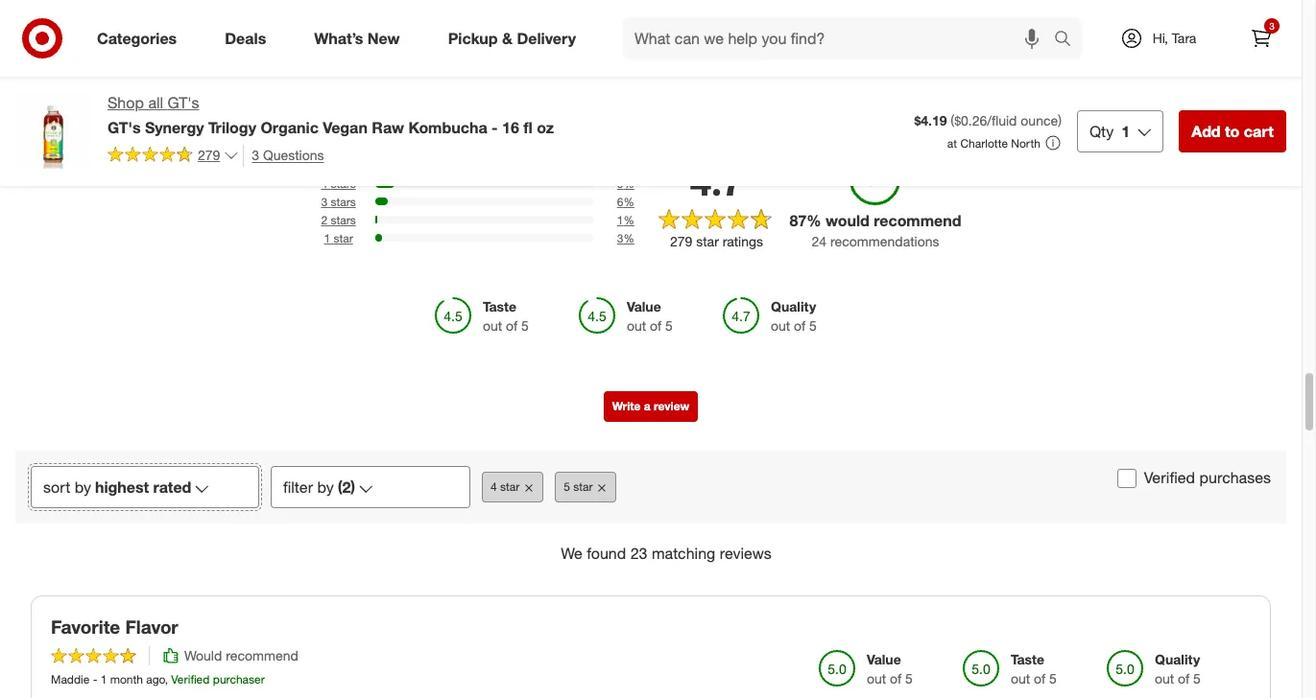 Task type: vqa. For each thing, say whether or not it's contained in the screenshot.


Task type: locate. For each thing, give the bounding box(es) containing it.
3 for 3 %
[[617, 231, 623, 245]]

% for 1
[[623, 213, 634, 227]]

hi,
[[1153, 30, 1168, 46]]

gt's
[[168, 93, 199, 112], [108, 118, 141, 137]]

1 horizontal spatial quality out of 5
[[1155, 652, 1201, 687]]

1 horizontal spatial 279
[[670, 233, 692, 249]]

9 %
[[617, 177, 634, 191]]

1 down 2
[[324, 231, 330, 245]]

279 right 3 %
[[670, 233, 692, 249]]

4 inside button
[[491, 480, 497, 495]]

1 horizontal spatial gt's
[[168, 93, 199, 112]]

review
[[654, 399, 689, 414]]

0 vertical spatial taste out of 5
[[483, 299, 529, 334]]

filter
[[283, 478, 313, 497]]

recommend up purchaser
[[226, 648, 298, 664]]

qty 1
[[1090, 122, 1130, 141]]

favorite
[[51, 616, 120, 638]]

1 horizontal spatial 4
[[491, 480, 497, 495]]

0 horizontal spatial verified
[[171, 673, 210, 687]]

0 vertical spatial 279
[[198, 147, 220, 163]]

at charlotte north
[[947, 136, 1041, 151]]

3 up 2
[[321, 195, 327, 209]]

new
[[368, 28, 400, 48]]

&
[[502, 28, 513, 48]]

% inside 87 % would recommend 24 recommendations
[[807, 212, 821, 231]]

we
[[561, 544, 582, 564]]

recommend inside 87 % would recommend 24 recommendations
[[874, 212, 961, 231]]

star up we
[[573, 480, 593, 495]]

1 vertical spatial recommend
[[226, 648, 298, 664]]

ratings
[[723, 233, 763, 249]]

- left 16
[[492, 118, 498, 137]]

0 horizontal spatial 4
[[321, 177, 327, 191]]

1 horizontal spatial taste out of 5
[[1011, 652, 1057, 687]]

reviews
[[720, 544, 772, 564]]

5
[[321, 159, 327, 173], [521, 318, 529, 334], [665, 318, 673, 334], [809, 318, 817, 334], [564, 480, 570, 495], [905, 671, 913, 687], [1049, 671, 1057, 687], [1193, 671, 1201, 687]]

0 horizontal spatial by
[[75, 478, 91, 497]]

sort
[[43, 478, 70, 497]]

of
[[506, 318, 518, 334], [650, 318, 662, 334], [794, 318, 806, 334], [890, 671, 902, 687], [1034, 671, 1046, 687], [1178, 671, 1190, 687]]

% up 24
[[807, 212, 821, 231]]

verified right ,
[[171, 673, 210, 687]]

0 vertical spatial 4
[[321, 177, 327, 191]]

ounce
[[1021, 112, 1058, 129]]

add
[[1192, 122, 1221, 141]]

0 horizontal spatial quality out of 5
[[771, 299, 817, 334]]

3 stars from the top
[[331, 213, 356, 227]]

0 vertical spatial value
[[627, 299, 661, 315]]

stars up the 2 stars
[[331, 195, 356, 209]]

would
[[184, 648, 222, 664]]

1 horizontal spatial value
[[867, 652, 901, 668]]

cart
[[1244, 122, 1274, 141]]

)
[[1058, 112, 1062, 129]]

organic
[[261, 118, 319, 137]]

4.7
[[690, 158, 743, 204]]

3 down 1 %
[[617, 231, 623, 245]]

value out of 5
[[627, 299, 673, 334], [867, 652, 913, 687]]

star down the 2 stars
[[334, 231, 353, 245]]

3 questions link
[[243, 145, 324, 167]]

0 vertical spatial verified
[[1144, 469, 1195, 488]]

1 horizontal spatial recommend
[[874, 212, 961, 231]]

pickup & delivery link
[[432, 17, 600, 60]]

recommendations
[[830, 233, 939, 250]]

by for filter by
[[317, 478, 334, 497]]

0 horizontal spatial 279
[[198, 147, 220, 163]]

verified right verified purchases option at the right
[[1144, 469, 1195, 488]]

star left ratings
[[696, 233, 719, 249]]

0 vertical spatial quality
[[771, 299, 816, 315]]

gt's down shop
[[108, 118, 141, 137]]

star left 5 star in the left bottom of the page
[[500, 480, 520, 495]]

stars up 1 star
[[331, 213, 356, 227]]

% down 9 %
[[623, 195, 634, 209]]

1 %
[[617, 213, 634, 227]]

1 horizontal spatial by
[[317, 478, 334, 497]]

hi, tara
[[1153, 30, 1197, 46]]

279 for 279
[[198, 147, 220, 163]]

% for 9
[[623, 177, 634, 191]]

1 horizontal spatial verified
[[1144, 469, 1195, 488]]

1 horizontal spatial -
[[492, 118, 498, 137]]

1 horizontal spatial quality
[[1155, 652, 1200, 668]]

$0.26
[[954, 112, 987, 129]]

0 vertical spatial -
[[492, 118, 498, 137]]

0 horizontal spatial quality
[[771, 299, 816, 315]]

279 star ratings
[[670, 233, 763, 249]]

What can we help you find? suggestions appear below search field
[[623, 17, 1059, 60]]

1 vertical spatial 4
[[491, 480, 497, 495]]

delivery
[[517, 28, 576, 48]]

1 horizontal spatial taste
[[1011, 652, 1044, 668]]

add to cart
[[1192, 122, 1274, 141]]

by
[[75, 478, 91, 497], [317, 478, 334, 497]]

1 vertical spatial stars
[[331, 195, 356, 209]]

1 right qty
[[1122, 122, 1130, 141]]

1
[[1122, 122, 1130, 141], [617, 213, 623, 227], [324, 231, 330, 245], [101, 673, 107, 687]]

at
[[947, 136, 957, 151]]

categories
[[97, 28, 177, 48]]

1 vertical spatial 279
[[670, 233, 692, 249]]

1 star
[[324, 231, 353, 245]]

1 by from the left
[[75, 478, 91, 497]]

- right maddie
[[93, 673, 97, 687]]

3 for 3 stars
[[321, 195, 327, 209]]

0 horizontal spatial value
[[627, 299, 661, 315]]

sort by highest rated
[[43, 478, 191, 497]]

1 horizontal spatial value out of 5
[[867, 652, 913, 687]]

% up 3 %
[[623, 213, 634, 227]]

1 vertical spatial quality
[[1155, 652, 1200, 668]]

3 down trilogy
[[252, 147, 259, 163]]

we found 23 matching reviews
[[561, 544, 772, 564]]

4 up "3 stars"
[[321, 177, 327, 191]]

write a review
[[612, 399, 689, 414]]

recommend up recommendations
[[874, 212, 961, 231]]

5 button
[[317, 158, 644, 174]]

3 inside 3 questions "link"
[[252, 147, 259, 163]]

by right sort
[[75, 478, 91, 497]]

4 stars
[[321, 177, 356, 191]]

stars
[[331, 177, 356, 191], [331, 195, 356, 209], [331, 213, 356, 227]]

gt's up 'synergy'
[[168, 93, 199, 112]]

out
[[483, 318, 502, 334], [627, 318, 646, 334], [771, 318, 790, 334], [867, 671, 886, 687], [1011, 671, 1030, 687], [1155, 671, 1174, 687]]

oz
[[537, 118, 554, 137]]

0 horizontal spatial gt's
[[108, 118, 141, 137]]

1 vertical spatial taste out of 5
[[1011, 652, 1057, 687]]

filter by (2)
[[283, 478, 355, 497]]

- inside shop all gt's gt's synergy trilogy organic vegan raw kombucha - 16 fl oz
[[492, 118, 498, 137]]

search
[[1045, 30, 1092, 50]]

1 vertical spatial gt's
[[108, 118, 141, 137]]

0 vertical spatial taste
[[483, 299, 516, 315]]

by left (2)
[[317, 478, 334, 497]]

add to cart button
[[1179, 110, 1286, 152]]

star for 5
[[573, 480, 593, 495]]

stars up "3 stars"
[[331, 177, 356, 191]]

2 by from the left
[[317, 478, 334, 497]]

all
[[148, 93, 163, 112]]

279
[[198, 147, 220, 163], [670, 233, 692, 249]]

4
[[321, 177, 327, 191], [491, 480, 497, 495]]

0 horizontal spatial -
[[93, 673, 97, 687]]

0 vertical spatial quality out of 5
[[771, 299, 817, 334]]

3 inside 3 link
[[1269, 20, 1275, 32]]

2 stars from the top
[[331, 195, 356, 209]]

qty
[[1090, 122, 1114, 141]]

1 vertical spatial quality out of 5
[[1155, 652, 1201, 687]]

taste
[[483, 299, 516, 315], [1011, 652, 1044, 668]]

raw
[[372, 118, 404, 137]]

4 for 4 stars
[[321, 177, 327, 191]]

87
[[790, 212, 807, 231]]

0 horizontal spatial taste out of 5
[[483, 299, 529, 334]]

2 vertical spatial stars
[[331, 213, 356, 227]]

quality
[[771, 299, 816, 315], [1155, 652, 1200, 668]]

(2)
[[338, 478, 355, 497]]

% down 1 %
[[623, 231, 634, 245]]

3 right tara
[[1269, 20, 1275, 32]]

4 left 5 star in the left bottom of the page
[[491, 480, 497, 495]]

-
[[492, 118, 498, 137], [93, 673, 97, 687]]

4 for 4 star
[[491, 480, 497, 495]]

23
[[630, 544, 648, 564]]

0 vertical spatial stars
[[331, 177, 356, 191]]

% for 6
[[623, 195, 634, 209]]

1 stars from the top
[[331, 177, 356, 191]]

star
[[334, 231, 353, 245], [696, 233, 719, 249], [500, 480, 520, 495], [573, 480, 593, 495]]

0 vertical spatial recommend
[[874, 212, 961, 231]]

% up 6 %
[[623, 177, 634, 191]]

2 stars
[[321, 213, 356, 227]]

write
[[612, 399, 641, 414]]

279 down trilogy
[[198, 147, 220, 163]]

0 horizontal spatial value out of 5
[[627, 299, 673, 334]]



Task type: describe. For each thing, give the bounding box(es) containing it.
6 %
[[617, 195, 634, 209]]

flavor
[[125, 616, 178, 638]]

search button
[[1045, 17, 1092, 63]]

purchaser
[[213, 673, 265, 687]]

questions
[[263, 147, 324, 163]]

16
[[502, 118, 519, 137]]

1 left month
[[101, 673, 107, 687]]

maddie - 1 month ago , verified purchaser
[[51, 673, 265, 687]]

shop all gt's gt's synergy trilogy organic vegan raw kombucha - 16 fl oz
[[108, 93, 554, 137]]

,
[[165, 673, 168, 687]]

pickup
[[448, 28, 498, 48]]

9
[[617, 177, 623, 191]]

0 horizontal spatial recommend
[[226, 648, 298, 664]]

stars for 2 stars
[[331, 213, 356, 227]]

0 horizontal spatial taste
[[483, 299, 516, 315]]

stars for 3 stars
[[331, 195, 356, 209]]

categories link
[[81, 17, 201, 60]]

279 for 279 star ratings
[[670, 233, 692, 249]]

quality out of 5 for value out of 5
[[771, 299, 817, 334]]

$4.19 ( $0.26 /fluid ounce )
[[914, 112, 1062, 129]]

tara
[[1172, 30, 1197, 46]]

what's new
[[314, 28, 400, 48]]

highest
[[95, 478, 149, 497]]

ago
[[146, 673, 165, 687]]

maddie
[[51, 673, 90, 687]]

star for 279
[[696, 233, 719, 249]]

pickup & delivery
[[448, 28, 576, 48]]

Verified purchases checkbox
[[1117, 469, 1136, 488]]

1 vertical spatial -
[[93, 673, 97, 687]]

what's new link
[[298, 17, 424, 60]]

/fluid
[[987, 112, 1017, 129]]

kombucha
[[408, 118, 487, 137]]

1 vertical spatial verified
[[171, 673, 210, 687]]

write a review button
[[604, 392, 698, 423]]

star for 1
[[334, 231, 353, 245]]

$4.19
[[914, 112, 947, 129]]

5 star
[[564, 480, 593, 495]]

1 down 6
[[617, 213, 623, 227]]

star for 4
[[500, 480, 520, 495]]

trilogy
[[208, 118, 256, 137]]

shop
[[108, 93, 144, 112]]

24
[[812, 233, 827, 250]]

deals
[[225, 28, 266, 48]]

5 star button
[[555, 472, 617, 503]]

purchases
[[1200, 469, 1271, 488]]

rated
[[153, 478, 191, 497]]

quality out of 5 for taste out of 5
[[1155, 652, 1201, 687]]

to
[[1225, 122, 1240, 141]]

month
[[110, 673, 143, 687]]

1 vertical spatial value out of 5
[[867, 652, 913, 687]]

would recommend
[[184, 648, 298, 664]]

fl
[[523, 118, 533, 137]]

279 link
[[108, 145, 239, 168]]

quality for taste out of 5
[[1155, 652, 1200, 668]]

would
[[826, 212, 870, 231]]

a
[[644, 399, 651, 414]]

1 vertical spatial value
[[867, 652, 901, 668]]

by for sort by
[[75, 478, 91, 497]]

deals link
[[209, 17, 290, 60]]

1 vertical spatial taste
[[1011, 652, 1044, 668]]

north
[[1011, 136, 1041, 151]]

charlotte
[[960, 136, 1008, 151]]

matching
[[652, 544, 715, 564]]

0 vertical spatial gt's
[[168, 93, 199, 112]]

quality for value out of 5
[[771, 299, 816, 315]]

favorite flavor
[[51, 616, 178, 638]]

3 questions
[[252, 147, 324, 163]]

vegan
[[323, 118, 368, 137]]

synergy
[[145, 118, 204, 137]]

image of gt's synergy trilogy organic vegan raw kombucha - 16 fl oz image
[[15, 92, 92, 169]]

4 star button
[[482, 472, 544, 503]]

verified purchases
[[1144, 469, 1271, 488]]

87 % would recommend 24 recommendations
[[790, 212, 961, 250]]

found
[[587, 544, 626, 564]]

% for 3
[[623, 231, 634, 245]]

3 link
[[1240, 17, 1283, 60]]

what's
[[314, 28, 363, 48]]

6
[[617, 195, 623, 209]]

stars for 4 stars
[[331, 177, 356, 191]]

3 %
[[617, 231, 634, 245]]

% for 87
[[807, 212, 821, 231]]

3 for 3
[[1269, 20, 1275, 32]]

2
[[321, 213, 327, 227]]

3 for 3 questions
[[252, 147, 259, 163]]

0 vertical spatial value out of 5
[[627, 299, 673, 334]]

4 star
[[491, 480, 520, 495]]

(
[[951, 112, 954, 129]]



